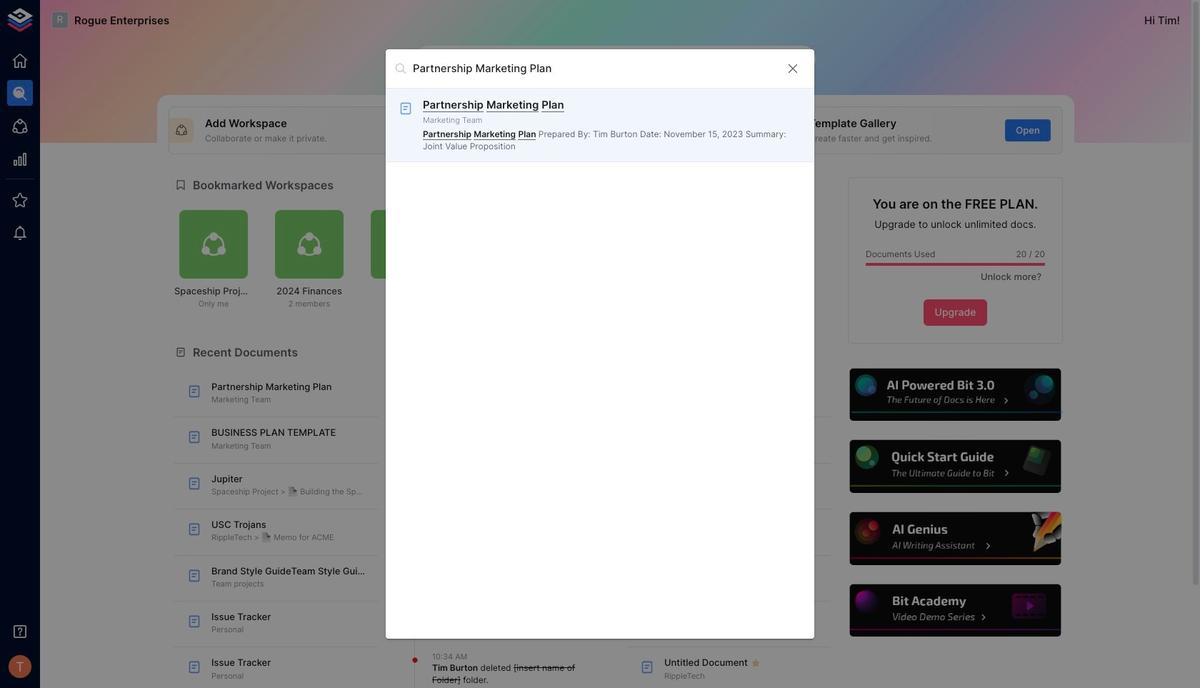 Task type: vqa. For each thing, say whether or not it's contained in the screenshot.
Marketing
no



Task type: locate. For each thing, give the bounding box(es) containing it.
dialog
[[386, 49, 815, 639]]

1 help image from the top
[[848, 366, 1064, 423]]

help image
[[848, 366, 1064, 423], [848, 438, 1064, 495], [848, 511, 1064, 567], [848, 583, 1064, 639]]

2 help image from the top
[[848, 438, 1064, 495]]



Task type: describe. For each thing, give the bounding box(es) containing it.
Search documents, folders and workspaces... text field
[[413, 58, 775, 79]]

3 help image from the top
[[848, 511, 1064, 567]]

4 help image from the top
[[848, 583, 1064, 639]]



